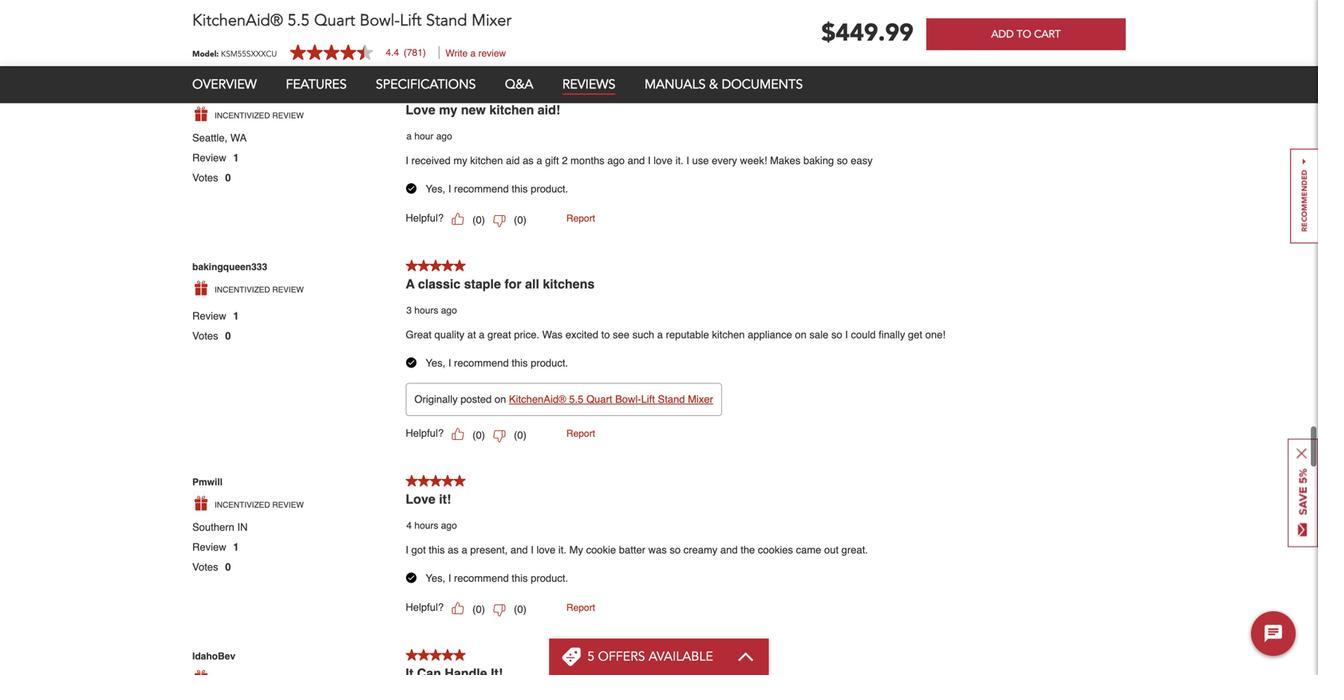 Task type: locate. For each thing, give the bounding box(es) containing it.
1 vertical spatial recommend
[[454, 347, 509, 359]]

product.
[[531, 173, 568, 185], [531, 347, 568, 359], [531, 563, 568, 575]]

4.4 (781)
[[386, 47, 426, 58]]

lift up (781)
[[400, 10, 422, 32]]

0 horizontal spatial kitchenaid®
[[192, 10, 283, 32]]

kitchen left aid!
[[489, 92, 534, 107]]

out
[[824, 534, 839, 546]]

1 vertical spatial quart
[[586, 384, 612, 395]]

0 vertical spatial kitchenaid®
[[192, 10, 283, 32]]

1 vertical spatial it.
[[559, 534, 567, 546]]

report button
[[567, 199, 595, 218], [567, 414, 595, 433], [567, 589, 595, 608]]

0 vertical spatial it.
[[676, 145, 684, 157]]

model:
[[192, 49, 219, 59]]

helpful? left d8c4887f dca8 44a1 801a cfe76c084647 image
[[406, 202, 444, 214]]

1 vertical spatial mixer
[[688, 384, 713, 395]]

yes, down quality
[[426, 347, 445, 359]]

0 vertical spatial recommend
[[454, 173, 509, 185]]

3 helpful? from the top
[[406, 592, 444, 604]]

1 vertical spatial kitchenaid®
[[509, 384, 566, 395]]

1 vertical spatial report button
[[567, 414, 595, 433]]

kitchens
[[543, 267, 595, 281]]

)
[[482, 204, 485, 216], [523, 204, 527, 216], [482, 419, 485, 431], [523, 419, 527, 431], [482, 594, 485, 606], [523, 594, 527, 606]]

1 vertical spatial on
[[495, 384, 506, 395]]

0 vertical spatial helpful?
[[406, 202, 444, 214]]

reviews right aid!
[[563, 76, 616, 93]]

1 vertical spatial yes, i recommend this product.
[[426, 347, 568, 359]]

0 vertical spatial 5.5
[[288, 10, 310, 32]]

6
[[210, 19, 215, 31]]

content helpfulness group
[[406, 199, 1118, 218], [406, 414, 1118, 433], [406, 589, 1118, 608]]

1 vertical spatial yes,
[[426, 347, 445, 359]]

d8c4887f dca8 44a1 801a cfe76c084647 image down posted
[[452, 418, 465, 430]]

was
[[542, 319, 563, 331]]

kitchenaid® 5.5 quart bowl-lift stand mixer link
[[509, 384, 713, 395]]

0 vertical spatial lift
[[400, 10, 422, 32]]

0 vertical spatial love
[[654, 145, 673, 157]]

2 vertical spatial yes, i recommend this product.
[[426, 563, 568, 575]]

1 horizontal spatial it.
[[676, 145, 684, 157]]

(
[[472, 204, 476, 216], [514, 204, 517, 216], [472, 419, 476, 431], [514, 419, 517, 431], [472, 594, 476, 606], [514, 594, 517, 606]]

on right posted
[[495, 384, 506, 395]]

1 vertical spatial stand
[[658, 384, 685, 395]]

3 product. from the top
[[531, 563, 568, 575]]

ago
[[436, 121, 452, 132], [607, 145, 625, 157], [441, 510, 457, 522]]

1 vertical spatial d8c4887f dca8 44a1 801a cfe76c084647 image
[[452, 592, 465, 605]]

1 vertical spatial my
[[454, 145, 467, 157]]

0 vertical spatial report
[[567, 203, 595, 214]]

love for love it!
[[406, 482, 435, 497]]

on left sale
[[795, 319, 807, 331]]

0 horizontal spatial reviews
[[250, 19, 289, 31]]

a
[[406, 267, 415, 281]]

helpful? down originally
[[406, 417, 444, 429]]

5.5 down excited
[[569, 384, 584, 395]]

1 vertical spatial bowl-
[[615, 384, 641, 395]]

mixer down reputable
[[688, 384, 713, 395]]

2 vertical spatial report button
[[567, 589, 595, 608]]

my left new
[[439, 92, 457, 107]]

mixer
[[472, 10, 512, 32], [688, 384, 713, 395]]

1 horizontal spatial lift
[[641, 384, 655, 395]]

1 vertical spatial as
[[448, 534, 459, 546]]

features link
[[286, 76, 347, 93]]

ago right the hours
[[441, 510, 457, 522]]

yes, i recommend this product. down the great
[[426, 347, 568, 359]]

to
[[1017, 27, 1031, 41]]

0 vertical spatial kitchen
[[489, 92, 534, 107]]

1 vertical spatial lift
[[641, 384, 655, 395]]

write a review button
[[446, 48, 506, 59]]

close image
[[1297, 449, 1307, 459]]

1 d8c4887f dca8 44a1 801a cfe76c084647 image from the top
[[452, 418, 465, 430]]

6e2d45c3 5453 4298 8f0d 3720663176c5 image down originally posted on kitchenaid® 5.5 quart bowl-lift stand mixer
[[493, 420, 506, 433]]

yes, down got
[[426, 563, 445, 575]]

it.
[[676, 145, 684, 157], [559, 534, 567, 546]]

product. for love my new kitchen aid!
[[531, 173, 568, 185]]

1 vertical spatial love
[[537, 534, 556, 546]]

5 offers available
[[587, 649, 713, 666]]

0 horizontal spatial as
[[448, 534, 459, 546]]

1 vertical spatial content helpfulness group
[[406, 414, 1118, 433]]

3 content helpfulness group from the top
[[406, 589, 1118, 608]]

heading
[[587, 649, 713, 666]]

1 vertical spatial helpful?
[[406, 417, 444, 429]]

came
[[796, 534, 821, 546]]

kitchenaid® up model: ksm55sxxxcu
[[192, 10, 283, 32]]

1 vertical spatial kitchen
[[470, 145, 503, 157]]

1 horizontal spatial 5.5
[[569, 384, 584, 395]]

1 horizontal spatial on
[[795, 319, 807, 331]]

yes, down received
[[426, 173, 445, 185]]

d8c4887f dca8 44a1 801a cfe76c084647 image up it can handle it!
[[452, 592, 465, 605]]

so right sale
[[831, 319, 842, 331]]

1 report button from the top
[[567, 199, 595, 218]]

1 vertical spatial product.
[[531, 347, 568, 359]]

and left the
[[721, 534, 738, 546]]

2 d8c4887f dca8 44a1 801a cfe76c084647 image from the top
[[452, 592, 465, 605]]

it
[[406, 657, 413, 671]]

it. left the my
[[559, 534, 567, 546]]

3 yes, from the top
[[426, 563, 445, 575]]

5
[[587, 649, 595, 666]]

1 6e2d45c3 5453 4298 8f0d 3720663176c5 image from the top
[[493, 420, 506, 433]]

bowl- down see
[[615, 384, 641, 395]]

1 product. from the top
[[531, 173, 568, 185]]

0 vertical spatial yes,
[[426, 173, 445, 185]]

report
[[567, 203, 595, 214], [567, 418, 595, 429], [567, 593, 595, 604]]

report button down originally posted on kitchenaid® 5.5 quart bowl-lift stand mixer
[[567, 414, 595, 433]]

2 vertical spatial report
[[567, 593, 595, 604]]

0 vertical spatial as
[[523, 145, 534, 157]]

q&a link
[[505, 76, 533, 93]]

as down 4 hours ago in the left of the page
[[448, 534, 459, 546]]

lift
[[400, 10, 422, 32], [641, 384, 655, 395]]

report down originally posted on kitchenaid® 5.5 quart bowl-lift stand mixer
[[567, 418, 595, 429]]

1 vertical spatial 6e2d45c3 5453 4298 8f0d 3720663176c5 image
[[493, 594, 506, 607]]

1 horizontal spatial stand
[[658, 384, 685, 395]]

d8c4887f dca8 44a1 801a cfe76c084647 image for 6e2d45c3 5453 4298 8f0d 3720663176c5 icon associated with second report button from the top
[[452, 418, 465, 430]]

0 horizontal spatial mixer
[[472, 10, 512, 32]]

one!
[[925, 319, 946, 331]]

love up hour
[[406, 92, 435, 107]]

a left hour
[[406, 121, 412, 132]]

kitchenaid® right posted
[[509, 384, 566, 395]]

1 report from the top
[[567, 203, 595, 214]]

0 vertical spatial on
[[795, 319, 807, 331]]

1 yes, from the top
[[426, 173, 445, 185]]

0 horizontal spatial bowl-
[[360, 10, 400, 32]]

recommend for it!
[[454, 563, 509, 575]]

4
[[406, 510, 412, 522]]

recommend up 6e2d45c3 5453 4298 8f0d 3720663176c5 image
[[454, 173, 509, 185]]

2 vertical spatial recommend
[[454, 563, 509, 575]]

and right months
[[628, 145, 645, 157]]

1 content helpfulness group from the top
[[406, 199, 1118, 218]]

1 horizontal spatial kitchenaid®
[[509, 384, 566, 395]]

yes, for it!
[[426, 563, 445, 575]]

report button down months
[[567, 199, 595, 218]]

originally posted on kitchenaid® 5.5 quart bowl-lift stand mixer
[[414, 384, 713, 395]]

5.5 right 781
[[288, 10, 310, 32]]

use
[[692, 145, 709, 157]]

2 6e2d45c3 5453 4298 8f0d 3720663176c5 image from the top
[[493, 594, 506, 607]]

kitchen left aid
[[470, 145, 503, 157]]

2 vertical spatial content helpfulness group
[[406, 589, 1118, 608]]

helpful? down got
[[406, 592, 444, 604]]

kitchen
[[489, 92, 534, 107], [470, 145, 503, 157], [712, 319, 745, 331]]

2 vertical spatial helpful?
[[406, 592, 444, 604]]

yes, i recommend this product. up 6e2d45c3 5453 4298 8f0d 3720663176c5 image
[[426, 173, 568, 185]]

kitchen for aid!
[[489, 92, 534, 107]]

the
[[741, 534, 755, 546]]

0 vertical spatial 6e2d45c3 5453 4298 8f0d 3720663176c5 image
[[493, 420, 506, 433]]

was
[[648, 534, 667, 546]]

and right the present,
[[511, 534, 528, 546]]

report down the my
[[567, 593, 595, 604]]

recommend down the present,
[[454, 563, 509, 575]]

recommendations image
[[1290, 149, 1318, 244]]

1 vertical spatial 5.5
[[569, 384, 584, 395]]

lift down such
[[641, 384, 655, 395]]

0
[[476, 204, 482, 216], [517, 204, 523, 216], [476, 419, 482, 431], [517, 419, 523, 431], [476, 594, 482, 606], [517, 594, 523, 606]]

a left the present,
[[462, 534, 467, 546]]

recommend down at
[[454, 347, 509, 359]]

0 vertical spatial d8c4887f dca8 44a1 801a cfe76c084647 image
[[452, 418, 465, 430]]

love left it!
[[406, 482, 435, 497]]

6e2d45c3 5453 4298 8f0d 3720663176c5 image for second report button from the top
[[493, 420, 506, 433]]

yes, i recommend this product.
[[426, 173, 568, 185], [426, 347, 568, 359], [426, 563, 568, 575]]

great
[[488, 319, 511, 331]]

as right aid
[[523, 145, 534, 157]]

0 vertical spatial yes, i recommend this product.
[[426, 173, 568, 185]]

3 report button from the top
[[567, 589, 595, 608]]

heading containing 5
[[587, 649, 713, 666]]

ago right hour
[[436, 121, 452, 132]]

&
[[709, 76, 718, 93]]

so right was
[[670, 534, 681, 546]]

product. for love it!
[[531, 563, 568, 575]]

1 helpful? from the top
[[406, 202, 444, 214]]

finally
[[879, 319, 905, 331]]

1 horizontal spatial bowl-
[[615, 384, 641, 395]]

stand up write at the top of the page
[[426, 10, 467, 32]]

1 vertical spatial so
[[831, 319, 842, 331]]

1 horizontal spatial mixer
[[688, 384, 713, 395]]

bowl- inside reviews region
[[615, 384, 641, 395]]

ago for my
[[436, 121, 452, 132]]

1 vertical spatial ago
[[607, 145, 625, 157]]

0 vertical spatial report button
[[567, 199, 595, 218]]

week!
[[740, 145, 767, 157]]

easy
[[851, 145, 873, 157]]

so left easy
[[837, 145, 848, 157]]

3 report from the top
[[567, 593, 595, 604]]

a left gift
[[537, 145, 542, 157]]

reviews
[[250, 19, 289, 31], [563, 76, 616, 93]]

kitchen for aid
[[470, 145, 503, 157]]

cookies
[[758, 534, 793, 546]]

report down months
[[567, 203, 595, 214]]

2 recommend from the top
[[454, 347, 509, 359]]

reviews region
[[184, 68, 1137, 676]]

kitchenaid® inside reviews region
[[509, 384, 566, 395]]

0 vertical spatial content helpfulness group
[[406, 199, 1118, 218]]

love left the my
[[537, 534, 556, 546]]

it. left use at the top right
[[676, 145, 684, 157]]

write a review
[[446, 48, 506, 59]]

price.
[[514, 319, 539, 331]]

6e2d45c3 5453 4298 8f0d 3720663176c5 image down the present,
[[493, 594, 506, 607]]

stand inside reviews region
[[658, 384, 685, 395]]

model: ksm55sxxxcu
[[192, 49, 277, 59]]

manuals
[[645, 76, 706, 93]]

my right received
[[454, 145, 467, 157]]

report button for love it!
[[567, 589, 595, 608]]

bowl- up 4.4
[[360, 10, 400, 32]]

so
[[837, 145, 848, 157], [831, 319, 842, 331], [670, 534, 681, 546]]

stand down great quality at a great price. was excited to see such a reputable kitchen appliance on sale so i could finally get one!
[[658, 384, 685, 395]]

2 love from the top
[[406, 482, 435, 497]]

0 vertical spatial product.
[[531, 173, 568, 185]]

6e2d45c3 5453 4298 8f0d 3720663176c5 image
[[493, 420, 506, 433], [493, 594, 506, 607]]

0 vertical spatial quart
[[314, 10, 355, 32]]

reviews right 781
[[250, 19, 289, 31]]

on
[[795, 319, 807, 331], [495, 384, 506, 395]]

1 horizontal spatial reviews
[[563, 76, 616, 93]]

1 horizontal spatial quart
[[586, 384, 612, 395]]

it!
[[491, 657, 503, 671]]

0 vertical spatial ago
[[436, 121, 452, 132]]

yes, i recommend this product. down the present,
[[426, 563, 568, 575]]

d8c4887f dca8 44a1 801a cfe76c084647 image
[[452, 418, 465, 430], [452, 592, 465, 605]]

3 recommend from the top
[[454, 563, 509, 575]]

1 yes, i recommend this product. from the top
[[426, 173, 568, 185]]

mixer up review
[[472, 10, 512, 32]]

quart down to
[[586, 384, 612, 395]]

bowl-
[[360, 10, 400, 32], [615, 384, 641, 395]]

2 helpful? from the top
[[406, 417, 444, 429]]

kitchen right reputable
[[712, 319, 745, 331]]

1 vertical spatial love
[[406, 482, 435, 497]]

report button down the my
[[567, 589, 595, 608]]

1 vertical spatial report
[[567, 418, 595, 429]]

manuals & documents
[[645, 76, 803, 93]]

0 vertical spatial stand
[[426, 10, 467, 32]]

2 vertical spatial product.
[[531, 563, 568, 575]]

0 vertical spatial bowl-
[[360, 10, 400, 32]]

cart
[[1034, 27, 1061, 41]]

0 horizontal spatial it.
[[559, 534, 567, 546]]

content helpfulness group for love it!
[[406, 589, 1118, 608]]

0 vertical spatial reviews
[[250, 19, 289, 31]]

creamy
[[684, 534, 718, 546]]

2 vertical spatial yes,
[[426, 563, 445, 575]]

and
[[628, 145, 645, 157], [511, 534, 528, 546], [721, 534, 738, 546]]

for
[[505, 267, 522, 281]]

0 vertical spatial mixer
[[472, 10, 512, 32]]

classic
[[418, 267, 461, 281]]

3 yes, i recommend this product. from the top
[[426, 563, 568, 575]]

a
[[470, 48, 476, 59], [406, 121, 412, 132], [537, 145, 542, 157], [479, 319, 485, 331], [657, 319, 663, 331], [462, 534, 467, 546]]

add to cart
[[991, 27, 1061, 41]]

( 0 )
[[472, 204, 485, 216], [514, 204, 527, 216], [472, 419, 485, 431], [514, 419, 527, 431], [472, 594, 485, 606], [514, 594, 527, 606]]

quart up features link
[[314, 10, 355, 32]]

1 love from the top
[[406, 92, 435, 107]]

2 vertical spatial ago
[[441, 510, 457, 522]]

1 vertical spatial reviews
[[563, 76, 616, 93]]

love left use at the top right
[[654, 145, 673, 157]]

–
[[201, 19, 207, 31]]

ago right months
[[607, 145, 625, 157]]

0 vertical spatial love
[[406, 92, 435, 107]]

1 recommend from the top
[[454, 173, 509, 185]]

a right write at the top of the page
[[470, 48, 476, 59]]

0 horizontal spatial lift
[[400, 10, 422, 32]]

781
[[230, 19, 247, 31]]



Task type: describe. For each thing, give the bounding box(es) containing it.
handle
[[445, 657, 487, 671]]

0 horizontal spatial quart
[[314, 10, 355, 32]]

hour
[[414, 121, 434, 132]]

6e2d45c3 5453 4298 8f0d 3720663176c5 image for love it! report button
[[493, 594, 506, 607]]

yes, i recommend this product. for it!
[[426, 563, 568, 575]]

ksm55sxxxcu
[[221, 49, 277, 59]]

staple
[[464, 267, 501, 281]]

posted
[[461, 384, 492, 395]]

d8c4887f dca8 44a1 801a cfe76c084647 image for love it! report button 6e2d45c3 5453 4298 8f0d 3720663176c5 icon
[[452, 592, 465, 605]]

0 vertical spatial my
[[439, 92, 457, 107]]

report for love it!
[[567, 593, 595, 604]]

i got this as a present, and i love it.  my cookie batter was so creamy and the cookies came out great.
[[406, 534, 868, 546]]

could
[[851, 319, 876, 331]]

quality
[[435, 319, 465, 331]]

lift inside reviews region
[[641, 384, 655, 395]]

yes, i recommend this product. for my
[[426, 173, 568, 185]]

originally
[[414, 384, 458, 395]]

love for love my new kitchen aid!
[[406, 92, 435, 107]]

batter
[[619, 534, 646, 546]]

cookie
[[586, 534, 616, 546]]

2 product. from the top
[[531, 347, 568, 359]]

months
[[571, 145, 605, 157]]

reputable
[[666, 319, 709, 331]]

0 horizontal spatial stand
[[426, 10, 467, 32]]

can
[[417, 657, 441, 671]]

baking
[[804, 145, 834, 157]]

1 – 6 of 781 reviews
[[192, 19, 289, 31]]

overview
[[192, 76, 257, 93]]

ago for it!
[[441, 510, 457, 522]]

2 horizontal spatial and
[[721, 534, 738, 546]]

at
[[467, 319, 476, 331]]

such
[[632, 319, 654, 331]]

0 horizontal spatial and
[[511, 534, 528, 546]]

2 yes, i recommend this product. from the top
[[426, 347, 568, 359]]

specifications link
[[376, 76, 476, 93]]

it can handle it!
[[406, 657, 503, 671]]

documents
[[722, 76, 803, 93]]

love my new kitchen aid!
[[406, 92, 560, 107]]

get
[[908, 319, 923, 331]]

write
[[446, 48, 468, 59]]

0 vertical spatial so
[[837, 145, 848, 157]]

6e2d45c3 5453 4298 8f0d 3720663176c5 image
[[493, 205, 506, 217]]

aid
[[506, 145, 520, 157]]

2 content helpfulness group from the top
[[406, 414, 1118, 433]]

yes, for my
[[426, 173, 445, 185]]

a hour ago
[[406, 121, 452, 132]]

4 hours ago
[[406, 510, 457, 522]]

content helpfulness group for love my new kitchen aid!
[[406, 199, 1118, 218]]

specifications
[[376, 76, 476, 93]]

great quality at a great price. was excited to see such a reputable kitchen appliance on sale so i could finally get one!
[[406, 319, 946, 331]]

hours
[[414, 510, 438, 522]]

overview link
[[192, 76, 257, 93]]

aid!
[[538, 92, 560, 107]]

see
[[613, 319, 630, 331]]

excited
[[566, 319, 598, 331]]

2 vertical spatial kitchen
[[712, 319, 745, 331]]

1 horizontal spatial and
[[628, 145, 645, 157]]

report button for love my new kitchen aid!
[[567, 199, 595, 218]]

helpful? for it!
[[406, 592, 444, 604]]

promo tag image
[[562, 648, 581, 667]]

gift
[[545, 145, 559, 157]]

chevron icon image
[[737, 653, 755, 662]]

0 horizontal spatial 5.5
[[288, 10, 310, 32]]

2 yes, from the top
[[426, 347, 445, 359]]

1 horizontal spatial love
[[654, 145, 673, 157]]

a classic staple for all kitchens
[[406, 267, 595, 281]]

1
[[192, 19, 198, 31]]

great.
[[842, 534, 868, 546]]

4.4
[[386, 47, 399, 58]]

helpful? for my
[[406, 202, 444, 214]]

2 report from the top
[[567, 418, 595, 429]]

0 horizontal spatial love
[[537, 534, 556, 546]]

add to cart button
[[926, 18, 1126, 50]]

mixer inside reviews region
[[688, 384, 713, 395]]

manuals & documents link
[[645, 76, 803, 93]]

new
[[461, 92, 486, 107]]

makes
[[770, 145, 801, 157]]

q&a
[[505, 76, 533, 93]]

it!
[[439, 482, 451, 497]]

features
[[286, 76, 347, 93]]

d8c4887f dca8 44a1 801a cfe76c084647 image
[[452, 202, 465, 215]]

got
[[411, 534, 426, 546]]

2 vertical spatial so
[[670, 534, 681, 546]]

all
[[525, 267, 539, 281]]

i received my kitchen aid as a gift 2 months ago and i love it. i use every week! makes baking so easy
[[406, 145, 873, 157]]

received
[[411, 145, 451, 157]]

reviews link
[[563, 76, 616, 95]]

great
[[406, 319, 432, 331]]

of
[[218, 19, 227, 31]]

kitchenaid® 5.5 quart bowl-lift stand mixer
[[192, 10, 512, 32]]

appliance
[[748, 319, 792, 331]]

report for love my new kitchen aid!
[[567, 203, 595, 214]]

5.5 inside reviews region
[[569, 384, 584, 395]]

1 horizontal spatial as
[[523, 145, 534, 157]]

2 report button from the top
[[567, 414, 595, 433]]

recommend for my
[[454, 173, 509, 185]]

my
[[569, 534, 583, 546]]

$449.99
[[822, 17, 914, 49]]

every
[[712, 145, 737, 157]]

0 horizontal spatial on
[[495, 384, 506, 395]]

love it!
[[406, 482, 451, 497]]

review
[[478, 48, 506, 59]]

a right such
[[657, 319, 663, 331]]

present,
[[470, 534, 508, 546]]

to
[[601, 319, 610, 331]]

(781)
[[404, 47, 426, 58]]

offers
[[598, 649, 645, 666]]

quart inside reviews region
[[586, 384, 612, 395]]

a right at
[[479, 319, 485, 331]]

sale
[[810, 319, 829, 331]]



Task type: vqa. For each thing, say whether or not it's contained in the screenshot.
It!
yes



